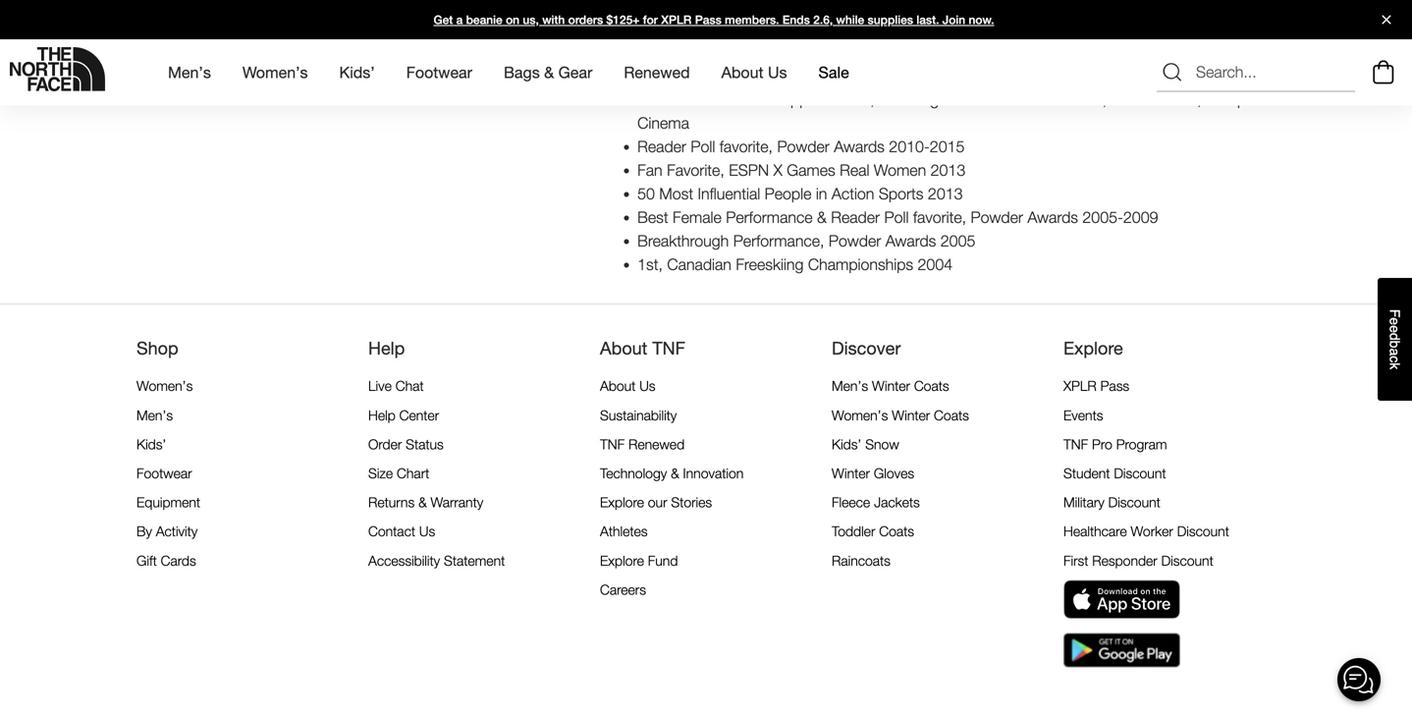 Task type: describe. For each thing, give the bounding box(es) containing it.
in
[[816, 184, 828, 203]]

2 e from the top
[[1388, 325, 1404, 333]]

accessibility statement link
[[368, 552, 505, 569]]

footwear for equipment
[[137, 465, 192, 481]]

first responder discount
[[1064, 552, 1214, 569]]

footwear link for bags & gear
[[407, 46, 473, 99]]

50
[[638, 184, 655, 203]]

events
[[1064, 407, 1104, 423]]

discover
[[832, 338, 901, 359]]

2.6,
[[814, 13, 833, 27]]

1 vertical spatial renewed
[[629, 436, 685, 452]]

appearances,
[[783, 90, 875, 109]]

fleece
[[832, 494, 871, 511]]

join
[[943, 13, 966, 27]]

kids' snow link
[[832, 436, 900, 452]]

tnf renewed
[[600, 436, 685, 452]]

1 vertical spatial reader
[[832, 208, 880, 226]]

people
[[765, 184, 812, 203]]

film
[[756, 90, 779, 109]]

help for help center
[[368, 407, 396, 423]]

xplr pass
[[1064, 378, 1130, 394]]

1 vertical spatial women's link
[[137, 378, 193, 394]]

bags & gear
[[504, 63, 593, 82]]

d
[[1388, 333, 1404, 341]]

miller,
[[1164, 90, 1202, 109]]

0 vertical spatial powder
[[778, 137, 830, 156]]

performance,
[[734, 231, 825, 250]]

& for innovation
[[671, 465, 680, 481]]

women's winter coats link
[[832, 407, 970, 423]]

close image
[[1375, 15, 1400, 24]]

bags
[[504, 63, 540, 82]]

program
[[1117, 436, 1168, 452]]

kids' link for women's
[[340, 46, 375, 99]]

live chat button
[[368, 378, 424, 394]]

more
[[638, 90, 673, 109]]

raincoats
[[832, 552, 891, 569]]

men's winter coats link
[[832, 378, 950, 394]]

toddler coats
[[832, 523, 915, 540]]

live
[[368, 378, 392, 394]]

c
[[1388, 356, 1404, 363]]

cards
[[161, 552, 196, 569]]

ingrid backstrom image
[[10, 0, 579, 25]]

sherpas
[[1207, 90, 1263, 109]]

gift cards link
[[137, 552, 196, 569]]

technology & innovation
[[600, 465, 744, 481]]

tnf pro program
[[1064, 436, 1168, 452]]

influential
[[698, 184, 761, 203]]

cinema
[[638, 113, 690, 132]]

us for contact us link
[[419, 523, 435, 540]]

toddler coats link
[[832, 523, 915, 540]]

1 vertical spatial men's link
[[137, 407, 173, 423]]

2004
[[918, 255, 953, 274]]

0 vertical spatial poll
[[691, 137, 716, 156]]

freeskiing
[[736, 255, 804, 274]]

0 vertical spatial 2013
[[931, 161, 966, 179]]

size
[[368, 465, 393, 481]]

returns & warranty link
[[368, 494, 484, 511]]

order status link
[[368, 436, 444, 452]]

beanie
[[466, 13, 503, 27]]

accessibility statement
[[368, 552, 505, 569]]

2 vertical spatial women's
[[832, 407, 889, 423]]

about for "about us" "link" to the left
[[600, 378, 636, 394]]

explore for explore our stories
[[600, 494, 644, 511]]

order
[[368, 436, 402, 452]]

kids' link for men's
[[137, 436, 166, 452]]

shop
[[137, 338, 179, 359]]

tnf for about tnf
[[600, 436, 625, 452]]

contact us
[[368, 523, 435, 540]]

2 vertical spatial powder
[[829, 231, 882, 250]]

for
[[643, 13, 658, 27]]

help for help
[[368, 338, 405, 359]]

accomplishments
[[599, 51, 729, 69]]

us,
[[523, 13, 539, 27]]

first responder discount link
[[1064, 552, 1214, 569]]

warranty
[[431, 494, 484, 511]]

championships
[[809, 255, 914, 274]]

stories
[[671, 494, 713, 511]]

athletes
[[600, 523, 648, 540]]

sports
[[879, 184, 924, 203]]

favorite,
[[667, 161, 725, 179]]

order status
[[368, 436, 444, 452]]

& for warranty
[[419, 494, 427, 511]]

0 horizontal spatial a
[[457, 13, 463, 27]]

discount up healthcare worker discount
[[1109, 494, 1161, 511]]

1 horizontal spatial favorite,
[[914, 208, 967, 226]]

healthcare
[[1064, 523, 1128, 540]]

size chart link
[[368, 465, 430, 481]]

footwear link for equipment
[[137, 465, 192, 481]]

about for the top "about us" "link"
[[722, 63, 764, 82]]

our
[[648, 494, 668, 511]]

winter gloves link
[[832, 465, 915, 481]]

returns & warranty
[[368, 494, 484, 511]]

us for "about us" "link" to the left
[[640, 378, 656, 394]]

canadian
[[668, 255, 732, 274]]

1 vertical spatial poll
[[885, 208, 909, 226]]

coats for men's winter coats
[[915, 378, 950, 394]]

now.
[[969, 13, 995, 27]]

most
[[660, 184, 694, 203]]

careers link
[[600, 582, 647, 598]]

winter for men's
[[873, 378, 911, 394]]

1 vertical spatial about
[[600, 338, 648, 359]]

$125+
[[607, 13, 640, 27]]

1st,
[[638, 255, 663, 274]]

sustainability
[[600, 407, 677, 423]]

female
[[673, 208, 722, 226]]

footwear for bags & gear
[[407, 63, 473, 82]]

2 vertical spatial winter
[[832, 465, 871, 481]]

1 horizontal spatial tnf
[[653, 338, 686, 359]]

winter for women's
[[892, 407, 931, 423]]

1 horizontal spatial pass
[[1101, 378, 1130, 394]]

explore for explore fund
[[600, 552, 644, 569]]

live chat
[[368, 378, 424, 394]]

fan
[[638, 161, 663, 179]]

google play button scaled image
[[1064, 634, 1181, 668]]

men's winter coats
[[832, 378, 950, 394]]

2 horizontal spatial kids'
[[832, 436, 862, 452]]

k
[[1388, 363, 1404, 370]]

statement
[[444, 552, 505, 569]]

& for gear
[[544, 63, 554, 82]]

& inside more than 20 ski film appearances, including matchstick productions, warren miller, sherpas cinema reader poll favorite, powder awards 2010-2015 fan favorite, espn x games real women 2013 50 most influential people in action sports 2013 best female performance & reader poll favorite, powder awards 2005-2009 breakthrough performance, powder awards 2005 1st, canadian freeskiing championships 2004
[[818, 208, 827, 226]]

kids' for women's
[[340, 63, 375, 82]]

b
[[1388, 341, 1404, 348]]

coats for women's winter coats
[[934, 407, 970, 423]]



Task type: locate. For each thing, give the bounding box(es) containing it.
bags & gear link
[[504, 46, 593, 99]]

poll
[[691, 137, 716, 156], [885, 208, 909, 226]]

the north face home page image
[[10, 47, 105, 91]]

chat
[[396, 378, 424, 394]]

members.
[[725, 13, 780, 27]]

0 vertical spatial women's
[[243, 63, 308, 82]]

2 horizontal spatial awards
[[1028, 208, 1079, 226]]

pass left "members."
[[695, 13, 722, 27]]

fleece jackets link
[[832, 494, 920, 511]]

men's link
[[168, 46, 211, 99], [137, 407, 173, 423]]

about us link up sustainability
[[600, 378, 656, 394]]

f e e d b a c k button
[[1379, 278, 1413, 401]]

footwear
[[407, 63, 473, 82], [137, 465, 192, 481]]

healthcare worker discount link
[[1064, 523, 1230, 540]]

a up 'k'
[[1388, 348, 1404, 356]]

sale link
[[819, 46, 850, 99]]

powder up 2005 at top
[[971, 208, 1024, 226]]

men's for the topmost men's "link"
[[168, 63, 211, 82]]

explore up "athletes"
[[600, 494, 644, 511]]

1 vertical spatial us
[[640, 378, 656, 394]]

2005
[[941, 231, 976, 250]]

on
[[506, 13, 520, 27]]

best
[[638, 208, 669, 226]]

0 vertical spatial explore
[[1064, 338, 1124, 359]]

1 horizontal spatial about us link
[[722, 46, 788, 99]]

2013 down 2015
[[931, 161, 966, 179]]

0 vertical spatial favorite,
[[720, 137, 773, 156]]

get
[[434, 13, 453, 27]]

0 vertical spatial kids' link
[[340, 46, 375, 99]]

0 horizontal spatial footwear
[[137, 465, 192, 481]]

women's
[[243, 63, 308, 82], [137, 378, 193, 394], [832, 407, 889, 423]]

renewed link
[[624, 46, 690, 99]]

pass up events link
[[1101, 378, 1130, 394]]

military discount link
[[1064, 494, 1161, 511]]

sale
[[819, 63, 850, 82]]

1 horizontal spatial reader
[[832, 208, 880, 226]]

coats down men's winter coats link
[[934, 407, 970, 423]]

e up d
[[1388, 318, 1404, 325]]

1 horizontal spatial poll
[[885, 208, 909, 226]]

while
[[837, 13, 865, 27]]

kids' link up equipment link
[[137, 436, 166, 452]]

0 horizontal spatial us
[[419, 523, 435, 540]]

espn
[[729, 161, 770, 179]]

tnf
[[653, 338, 686, 359], [600, 436, 625, 452], [1064, 436, 1089, 452]]

search all image
[[1161, 61, 1185, 84]]

explore our stories link
[[600, 494, 713, 511]]

reader
[[638, 137, 687, 156], [832, 208, 880, 226]]

last.
[[917, 13, 940, 27]]

about us
[[722, 63, 788, 82], [600, 378, 656, 394]]

footwear link up equipment link
[[137, 465, 192, 481]]

kids' down ingrid backstrom image
[[340, 63, 375, 82]]

help center link
[[368, 407, 439, 423]]

2 horizontal spatial women's
[[832, 407, 889, 423]]

coats down jackets
[[880, 523, 915, 540]]

0 vertical spatial us
[[768, 63, 788, 82]]

1 vertical spatial pass
[[1101, 378, 1130, 394]]

winter
[[873, 378, 911, 394], [892, 407, 931, 423], [832, 465, 871, 481]]

2 vertical spatial explore
[[600, 552, 644, 569]]

0 horizontal spatial about us link
[[600, 378, 656, 394]]

performance
[[726, 208, 813, 226]]

0 vertical spatial women's link
[[243, 46, 308, 99]]

winter up the women's winter coats
[[873, 378, 911, 394]]

0 vertical spatial a
[[457, 13, 463, 27]]

2 help from the top
[[368, 407, 396, 423]]

us up sustainability
[[640, 378, 656, 394]]

footwear link down get
[[407, 46, 473, 99]]

poll down sports
[[885, 208, 909, 226]]

awards up 2004
[[886, 231, 937, 250]]

1 e from the top
[[1388, 318, 1404, 325]]

women's link down shop
[[137, 378, 193, 394]]

jackets
[[875, 494, 920, 511]]

us
[[768, 63, 788, 82], [640, 378, 656, 394], [419, 523, 435, 540]]

winter up fleece
[[832, 465, 871, 481]]

2005-
[[1083, 208, 1124, 226]]

1 vertical spatial about us
[[600, 378, 656, 394]]

1 vertical spatial kids' link
[[137, 436, 166, 452]]

a right get
[[457, 13, 463, 27]]

0 horizontal spatial women's
[[137, 378, 193, 394]]

20
[[711, 90, 728, 109]]

tnf left pro
[[1064, 436, 1089, 452]]

2 vertical spatial coats
[[880, 523, 915, 540]]

about us for the top "about us" "link"
[[722, 63, 788, 82]]

Search search field
[[1158, 53, 1356, 92]]

1 horizontal spatial xplr
[[1064, 378, 1097, 394]]

1 vertical spatial women's
[[137, 378, 193, 394]]

1 horizontal spatial awards
[[886, 231, 937, 250]]

1 horizontal spatial women's link
[[243, 46, 308, 99]]

healthcare worker discount
[[1064, 523, 1230, 540]]

0 vertical spatial help
[[368, 338, 405, 359]]

f
[[1388, 309, 1404, 318]]

powder up the games
[[778, 137, 830, 156]]

0 horizontal spatial poll
[[691, 137, 716, 156]]

center
[[400, 407, 439, 423]]

0 vertical spatial men's link
[[168, 46, 211, 99]]

kids' left snow
[[832, 436, 862, 452]]

winter down men's winter coats link
[[892, 407, 931, 423]]

renewed up technology & innovation
[[629, 436, 685, 452]]

kids' link
[[340, 46, 375, 99], [137, 436, 166, 452]]

women's up kids' snow 'link' at the right bottom of the page
[[832, 407, 889, 423]]

renewed up more in the top of the page
[[624, 63, 690, 82]]

us up film
[[768, 63, 788, 82]]

& down 'in' on the top of the page
[[818, 208, 827, 226]]

1 horizontal spatial footwear
[[407, 63, 473, 82]]

kids' snow
[[832, 436, 900, 452]]

help down live
[[368, 407, 396, 423]]

0 vertical spatial about
[[722, 63, 764, 82]]

0 horizontal spatial xplr
[[662, 13, 692, 27]]

tnf up sustainability link
[[653, 338, 686, 359]]

warren
[[1112, 90, 1160, 109]]

women's link down ingrid backstrom image
[[243, 46, 308, 99]]

0 vertical spatial awards
[[834, 137, 885, 156]]

1 vertical spatial awards
[[1028, 208, 1079, 226]]

discount down program at bottom right
[[1115, 465, 1167, 481]]

women's down shop
[[137, 378, 193, 394]]

1 vertical spatial xplr
[[1064, 378, 1097, 394]]

real
[[840, 161, 870, 179]]

1 vertical spatial powder
[[971, 208, 1024, 226]]

0 vertical spatial coats
[[915, 378, 950, 394]]

0 vertical spatial footwear link
[[407, 46, 473, 99]]

2 horizontal spatial tnf
[[1064, 436, 1089, 452]]

poll up favorite,
[[691, 137, 716, 156]]

2 vertical spatial us
[[419, 523, 435, 540]]

breakthrough
[[638, 231, 729, 250]]

0 vertical spatial about us
[[722, 63, 788, 82]]

technology
[[600, 465, 667, 481]]

0 horizontal spatial tnf
[[600, 436, 625, 452]]

women's down ingrid backstrom image
[[243, 63, 308, 82]]

student discount link
[[1064, 465, 1167, 481]]

footwear up equipment link
[[137, 465, 192, 481]]

0 vertical spatial pass
[[695, 13, 722, 27]]

about us up sustainability
[[600, 378, 656, 394]]

1 vertical spatial winter
[[892, 407, 931, 423]]

women's winter coats
[[832, 407, 970, 423]]

help
[[368, 338, 405, 359], [368, 407, 396, 423]]

0 horizontal spatial kids'
[[137, 436, 166, 452]]

& up stories
[[671, 465, 680, 481]]

productions,
[[1022, 90, 1108, 109]]

kids' up equipment link
[[137, 436, 166, 452]]

reader down action
[[832, 208, 880, 226]]

status
[[406, 436, 444, 452]]

help up live
[[368, 338, 405, 359]]

explore for explore
[[1064, 338, 1124, 359]]

1 vertical spatial 2013
[[928, 184, 963, 203]]

& down chart
[[419, 494, 427, 511]]

2013 right sports
[[928, 184, 963, 203]]

0 horizontal spatial awards
[[834, 137, 885, 156]]

1 vertical spatial favorite,
[[914, 208, 967, 226]]

discount right worker
[[1178, 523, 1230, 540]]

apple store image
[[1064, 580, 1181, 619]]

us for the top "about us" "link"
[[768, 63, 788, 82]]

awards up real
[[834, 137, 885, 156]]

0 horizontal spatial favorite,
[[720, 137, 773, 156]]

by activity
[[137, 523, 198, 540]]

men's for the bottom men's "link"
[[137, 407, 173, 423]]

kids' link down ingrid backstrom image
[[340, 46, 375, 99]]

men's
[[168, 63, 211, 82], [832, 378, 869, 394], [137, 407, 173, 423]]

by
[[137, 523, 152, 540]]

1 horizontal spatial women's
[[243, 63, 308, 82]]

a inside button
[[1388, 348, 1404, 356]]

kids'
[[340, 63, 375, 82], [137, 436, 166, 452], [832, 436, 862, 452]]

0 horizontal spatial pass
[[695, 13, 722, 27]]

fleece jackets
[[832, 494, 920, 511]]

1 vertical spatial men's
[[832, 378, 869, 394]]

& inside "link"
[[544, 63, 554, 82]]

0 vertical spatial renewed
[[624, 63, 690, 82]]

games
[[787, 161, 836, 179]]

renewed
[[624, 63, 690, 82], [629, 436, 685, 452]]

favorite, up espn
[[720, 137, 773, 156]]

coats up women's winter coats link
[[915, 378, 950, 394]]

supplies
[[868, 13, 914, 27]]

0 horizontal spatial women's link
[[137, 378, 193, 394]]

explore up careers link
[[600, 552, 644, 569]]

technology & innovation link
[[600, 465, 744, 481]]

& left gear
[[544, 63, 554, 82]]

2 vertical spatial men's
[[137, 407, 173, 423]]

chart
[[397, 465, 430, 481]]

1 vertical spatial coats
[[934, 407, 970, 423]]

1 horizontal spatial kids'
[[340, 63, 375, 82]]

0 vertical spatial winter
[[873, 378, 911, 394]]

about us for "about us" "link" to the left
[[600, 378, 656, 394]]

0 vertical spatial footwear
[[407, 63, 473, 82]]

0 horizontal spatial reader
[[638, 137, 687, 156]]

xplr up events link
[[1064, 378, 1097, 394]]

us down returns & warranty
[[419, 523, 435, 540]]

women
[[874, 161, 927, 179]]

1 vertical spatial footwear link
[[137, 465, 192, 481]]

view cart image
[[1369, 58, 1400, 87]]

1 horizontal spatial about us
[[722, 63, 788, 82]]

1 vertical spatial a
[[1388, 348, 1404, 356]]

1 horizontal spatial footwear link
[[407, 46, 473, 99]]

xplr right for
[[662, 13, 692, 27]]

innovation
[[683, 465, 744, 481]]

0 horizontal spatial footwear link
[[137, 465, 192, 481]]

1 horizontal spatial kids' link
[[340, 46, 375, 99]]

explore
[[1064, 338, 1124, 359], [600, 494, 644, 511], [600, 552, 644, 569]]

tnf up technology
[[600, 436, 625, 452]]

f e e d b a c k
[[1388, 309, 1404, 370]]

us inside "link"
[[768, 63, 788, 82]]

explore up xplr pass at the bottom right of page
[[1064, 338, 1124, 359]]

help center
[[368, 407, 439, 423]]

0 horizontal spatial kids' link
[[137, 436, 166, 452]]

0 vertical spatial xplr
[[662, 13, 692, 27]]

more than 20 ski film appearances, including matchstick productions, warren miller, sherpas cinema reader poll favorite, powder awards 2010-2015 fan favorite, espn x games real women 2013 50 most influential people in action sports 2013 best female performance & reader poll favorite, powder awards 2005-2009 breakthrough performance, powder awards 2005 1st, canadian freeskiing championships 2004
[[638, 90, 1263, 274]]

0 horizontal spatial about us
[[600, 378, 656, 394]]

1 horizontal spatial us
[[640, 378, 656, 394]]

matchstick
[[944, 90, 1018, 109]]

2013
[[931, 161, 966, 179], [928, 184, 963, 203]]

0 vertical spatial men's
[[168, 63, 211, 82]]

awards left 2005-
[[1028, 208, 1079, 226]]

about inside "link"
[[722, 63, 764, 82]]

winter gloves
[[832, 465, 915, 481]]

reader down cinema
[[638, 137, 687, 156]]

about us link
[[722, 46, 788, 99], [600, 378, 656, 394]]

men's for men's winter coats
[[832, 378, 869, 394]]

e up b
[[1388, 325, 1404, 333]]

student
[[1064, 465, 1111, 481]]

2 vertical spatial about
[[600, 378, 636, 394]]

favorite, up 2005 at top
[[914, 208, 967, 226]]

footwear down get
[[407, 63, 473, 82]]

0 vertical spatial about us link
[[722, 46, 788, 99]]

snow
[[866, 436, 900, 452]]

1 help from the top
[[368, 338, 405, 359]]

1 vertical spatial explore
[[600, 494, 644, 511]]

women's link
[[243, 46, 308, 99], [137, 378, 193, 394]]

powder up championships
[[829, 231, 882, 250]]

activity
[[156, 523, 198, 540]]

gift
[[137, 552, 157, 569]]

coats
[[915, 378, 950, 394], [934, 407, 970, 423], [880, 523, 915, 540]]

tnf for explore
[[1064, 436, 1089, 452]]

1 vertical spatial footwear
[[137, 465, 192, 481]]

powder
[[778, 137, 830, 156], [971, 208, 1024, 226], [829, 231, 882, 250]]

x
[[774, 161, 783, 179]]

sustainability link
[[600, 407, 677, 423]]

equipment link
[[137, 494, 201, 511]]

0 vertical spatial reader
[[638, 137, 687, 156]]

1 horizontal spatial a
[[1388, 348, 1404, 356]]

discount down worker
[[1162, 552, 1214, 569]]

about us up film
[[722, 63, 788, 82]]

about us link down "members."
[[722, 46, 788, 99]]

kids' for men's
[[137, 436, 166, 452]]

2 vertical spatial awards
[[886, 231, 937, 250]]

1 vertical spatial about us link
[[600, 378, 656, 394]]

2 horizontal spatial us
[[768, 63, 788, 82]]

with
[[543, 13, 565, 27]]

1 vertical spatial help
[[368, 407, 396, 423]]

e
[[1388, 318, 1404, 325], [1388, 325, 1404, 333]]

military discount
[[1064, 494, 1161, 511]]



Task type: vqa. For each thing, say whether or not it's contained in the screenshot.
tab list on the top of page
no



